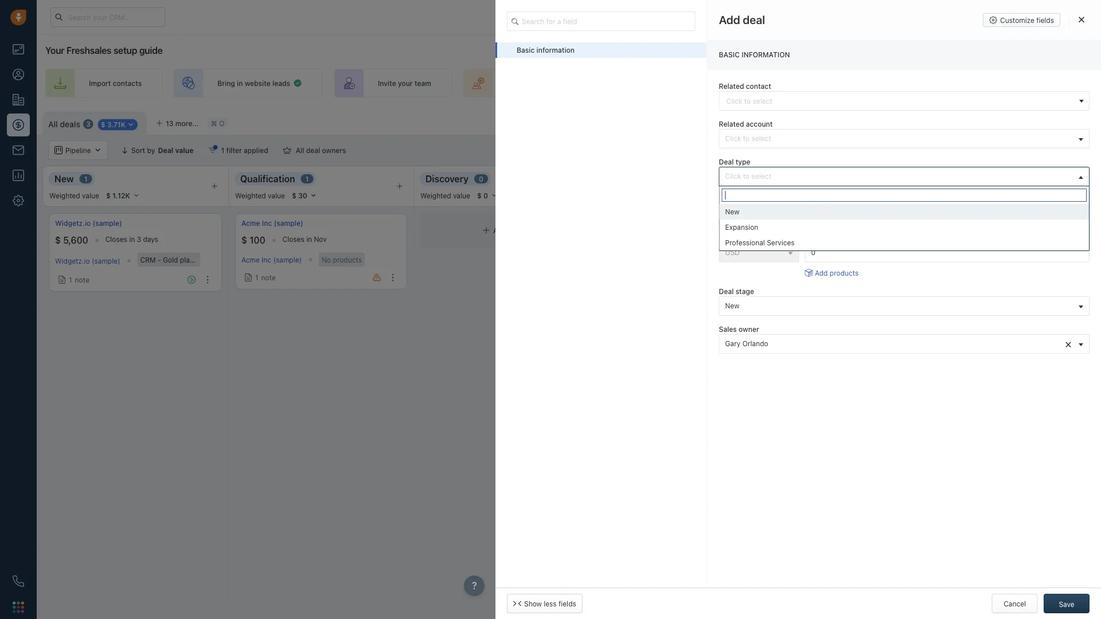Task type: locate. For each thing, give the bounding box(es) containing it.
1 monthly from the left
[[196, 256, 222, 264]]

type
[[736, 158, 751, 166]]

1 inside "button"
[[221, 146, 224, 154]]

new
[[54, 173, 74, 184], [725, 208, 740, 216], [725, 302, 740, 310]]

basic down search icon
[[517, 46, 535, 54]]

show less fields
[[524, 600, 576, 608]]

name
[[736, 196, 754, 204]]

container_wx8msf4aqz5i3rn1 image
[[293, 79, 302, 88], [283, 146, 291, 154], [937, 146, 945, 154], [58, 276, 66, 284]]

information up contact
[[742, 51, 790, 59]]

monthly for techcave (sample)
[[918, 256, 944, 264]]

1 vertical spatial fields
[[559, 600, 576, 608]]

no
[[322, 256, 331, 264]]

all left "deals"
[[48, 119, 58, 129]]

0 vertical spatial widgetz.io (sample)
[[55, 219, 122, 227]]

0 horizontal spatial in
[[129, 235, 135, 243]]

basic information up contact
[[719, 51, 790, 59]]

crm for techcave (sample)
[[862, 256, 878, 264]]

customize fields
[[1000, 16, 1054, 24]]

widgetz.io (sample) link down 5,600
[[55, 257, 120, 265]]

2 $ from the left
[[241, 235, 247, 246]]

1 vertical spatial acme inc (sample) link
[[241, 256, 302, 264]]

0 horizontal spatial closes
[[105, 235, 127, 243]]

1 closes from the left
[[105, 235, 127, 243]]

closes for $ 100
[[283, 235, 304, 243]]

deal for all
[[306, 146, 320, 154]]

container_wx8msf4aqz5i3rn1 image right applied
[[283, 146, 291, 154]]

import contacts link
[[45, 69, 162, 98]]

1 horizontal spatial add
[[815, 269, 828, 277]]

1 filter applied button
[[201, 141, 276, 160]]

save button
[[1044, 594, 1090, 614]]

1
[[221, 146, 224, 154], [84, 175, 88, 183], [305, 175, 309, 183], [255, 274, 258, 282], [69, 276, 72, 284]]

1 horizontal spatial gold
[[885, 256, 900, 264]]

1 vertical spatial acme inc (sample)
[[241, 256, 302, 264]]

to down related account at the top of page
[[743, 135, 750, 143]]

deal for deal stage
[[719, 287, 734, 295]]

1 horizontal spatial products
[[830, 269, 859, 277]]

0 horizontal spatial monthly
[[196, 256, 222, 264]]

container_wx8msf4aqz5i3rn1 image left "add deal"
[[482, 227, 490, 235]]

container_wx8msf4aqz5i3rn1 image
[[209, 146, 217, 154], [482, 227, 490, 235], [244, 274, 252, 282]]

deal left name
[[719, 196, 734, 204]]

1 vertical spatial widgetz.io (sample)
[[55, 257, 120, 265]]

information
[[537, 46, 575, 54], [742, 51, 790, 59]]

add deal
[[493, 227, 523, 235]]

Enter value number field
[[805, 243, 1090, 262]]

click inside click to select button
[[725, 135, 741, 143]]

2 deal from the top
[[719, 196, 734, 204]]

1 to from the top
[[743, 135, 750, 143]]

1 vertical spatial widgetz.io
[[55, 257, 90, 265]]

in left nov
[[306, 235, 312, 243]]

closes left nov
[[283, 235, 304, 243]]

1 horizontal spatial basic information
[[719, 51, 790, 59]]

list box
[[720, 204, 1089, 251]]

inc
[[262, 219, 272, 227], [262, 256, 271, 264]]

click to select down related account at the top of page
[[725, 135, 771, 143]]

0 horizontal spatial add
[[493, 227, 507, 235]]

sales
[[690, 79, 707, 87]]

1 vertical spatial click to select
[[725, 172, 771, 181]]

new inside button
[[725, 302, 740, 310]]

13 more... button
[[150, 115, 205, 131]]

1 vertical spatial deal
[[719, 196, 734, 204]]

0 vertical spatial deal
[[719, 158, 734, 166]]

1 down $ 5,600
[[69, 276, 72, 284]]

container_wx8msf4aqz5i3rn1 image inside all deal owners 'button'
[[283, 146, 291, 154]]

0 vertical spatial widgetz.io
[[55, 219, 91, 227]]

related
[[719, 82, 744, 90], [719, 120, 744, 128]]

1 vertical spatial techcave (sample)
[[781, 257, 842, 265]]

crm - gold plan monthly (sample) down professional services option
[[862, 256, 974, 264]]

to inside dropdown button
[[743, 172, 750, 181]]

1 horizontal spatial 1 note
[[255, 274, 276, 282]]

save
[[1059, 601, 1075, 609]]

widgetz.io down $ 5,600
[[55, 257, 90, 265]]

techcave
[[781, 219, 813, 227], [781, 257, 812, 265]]

add products link
[[805, 268, 859, 278]]

customize
[[1000, 16, 1035, 24]]

more...
[[175, 119, 199, 127]]

owners
[[322, 146, 346, 154]]

0 vertical spatial to
[[743, 135, 750, 143]]

monthly
[[196, 256, 222, 264], [918, 256, 944, 264]]

2 acme from the top
[[241, 256, 260, 264]]

closes in nov
[[283, 235, 327, 243]]

basic information down search icon
[[517, 46, 575, 54]]

0 vertical spatial inc
[[262, 219, 272, 227]]

new down the all deals link at the left of page
[[54, 173, 74, 184]]

- down professional services option
[[880, 256, 883, 264]]

invite your team link
[[334, 69, 452, 98]]

1 widgetz.io from the top
[[55, 219, 91, 227]]

select inside dropdown button
[[752, 172, 771, 181]]

deal left stage
[[719, 287, 734, 295]]

fields right what's new icon
[[1037, 16, 1054, 24]]

0 horizontal spatial crm - gold plan monthly (sample)
[[140, 256, 252, 264]]

2 select from the top
[[752, 172, 771, 181]]

click for deal
[[725, 172, 741, 181]]

to down type
[[743, 172, 750, 181]]

select inside button
[[752, 135, 771, 143]]

3 for deals
[[86, 120, 90, 128]]

0 vertical spatial related
[[719, 82, 744, 90]]

container_wx8msf4aqz5i3rn1 image left filter
[[209, 146, 217, 154]]

3 $ from the left
[[781, 235, 787, 246]]

techcave (sample) up the note "button"
[[781, 257, 842, 265]]

select up *
[[752, 172, 771, 181]]

3 deal from the top
[[719, 287, 734, 295]]

widgetz.io (sample) link
[[55, 219, 122, 228], [55, 257, 120, 265]]

quotas and forecasting
[[948, 146, 1027, 154]]

click to select
[[725, 135, 771, 143], [725, 172, 771, 181]]

1 vertical spatial techcave (sample) link
[[781, 257, 842, 265]]

1 vertical spatial deal
[[508, 227, 523, 235]]

click to select button
[[719, 167, 1090, 187]]

phone image
[[13, 576, 24, 587]]

new option
[[720, 204, 1089, 220]]

0 vertical spatial 3
[[86, 120, 90, 128]]

new button
[[719, 296, 1090, 316]]

0 horizontal spatial products
[[333, 256, 362, 264]]

1 - from the left
[[158, 256, 161, 264]]

2 related from the top
[[719, 120, 744, 128]]

2 monthly from the left
[[918, 256, 944, 264]]

contacts
[[113, 79, 142, 87]]

3,200
[[789, 235, 814, 246]]

1 vertical spatial to
[[743, 172, 750, 181]]

3 inside all deals 3
[[86, 120, 90, 128]]

0 horizontal spatial -
[[158, 256, 161, 264]]

1 horizontal spatial plan
[[902, 256, 916, 264]]

create sales sequence
[[666, 79, 741, 87]]

acme inc (sample)
[[241, 219, 303, 227], [241, 256, 302, 264]]

1 horizontal spatial all
[[296, 146, 304, 154]]

note
[[261, 274, 276, 282], [75, 276, 89, 284], [801, 276, 816, 284]]

all inside 'button'
[[296, 146, 304, 154]]

0 horizontal spatial 3
[[86, 120, 90, 128]]

1 widgetz.io (sample) from the top
[[55, 219, 122, 227]]

select down account
[[752, 135, 771, 143]]

click to select for type
[[725, 172, 771, 181]]

0 vertical spatial select
[[752, 135, 771, 143]]

2 horizontal spatial in
[[306, 235, 312, 243]]

close image
[[1079, 16, 1085, 23]]

1 filter applied
[[221, 146, 268, 154]]

2 to from the top
[[743, 172, 750, 181]]

2 crm from the left
[[862, 256, 878, 264]]

$ left 3,200
[[781, 235, 787, 246]]

send email image
[[988, 13, 996, 22]]

basic up sequence
[[719, 51, 740, 59]]

0 vertical spatial deal
[[306, 146, 320, 154]]

0 vertical spatial container_wx8msf4aqz5i3rn1 image
[[209, 146, 217, 154]]

techcave (sample) link
[[781, 219, 844, 228], [781, 257, 842, 265]]

in for qualification
[[306, 235, 312, 243]]

$ left 100
[[241, 235, 247, 246]]

acme
[[241, 219, 260, 227], [241, 256, 260, 264]]

in
[[237, 79, 243, 87], [129, 235, 135, 243], [306, 235, 312, 243]]

quotas
[[948, 146, 972, 154]]

click to select inside click to select button
[[725, 135, 771, 143]]

acme inc (sample) down 100
[[241, 256, 302, 264]]

new down deal name *
[[725, 208, 740, 216]]

widgetz.io (sample) up 5,600
[[55, 219, 122, 227]]

acme down $ 100
[[241, 256, 260, 264]]

and
[[973, 146, 986, 154]]

in inside the "bring in website leads" link
[[237, 79, 243, 87]]

1 techcave (sample) link from the top
[[781, 219, 844, 228]]

2 gold from the left
[[885, 256, 900, 264]]

×
[[1065, 337, 1072, 350]]

inc down 100
[[262, 256, 271, 264]]

filter
[[226, 146, 242, 154]]

new down deal stage
[[725, 302, 740, 310]]

0 horizontal spatial 1 note
[[69, 276, 89, 284]]

to inside button
[[743, 135, 750, 143]]

crm down professional services option
[[862, 256, 878, 264]]

0 horizontal spatial container_wx8msf4aqz5i3rn1 image
[[209, 146, 217, 154]]

acme inc (sample) link down 100
[[241, 256, 302, 264]]

freshworks switcher image
[[13, 602, 24, 613]]

widgetz.io (sample) down 5,600
[[55, 257, 120, 265]]

acme inc (sample) link up 100
[[241, 219, 303, 228]]

bring in website leads
[[217, 79, 290, 87]]

$ left 5,600
[[55, 235, 61, 246]]

2 techcave (sample) link from the top
[[781, 257, 842, 265]]

1 crm from the left
[[140, 256, 156, 264]]

widgetz.io up $ 5,600
[[55, 219, 91, 227]]

1 horizontal spatial crm
[[862, 256, 878, 264]]

click to select button
[[719, 129, 1090, 149]]

fields right less
[[559, 600, 576, 608]]

days
[[143, 235, 158, 243]]

0 vertical spatial fields
[[1037, 16, 1054, 24]]

deal name *
[[719, 196, 761, 204]]

1 vertical spatial widgetz.io (sample) link
[[55, 257, 120, 265]]

in right 'bring'
[[237, 79, 243, 87]]

0 horizontal spatial note
[[75, 276, 89, 284]]

bring
[[217, 79, 235, 87]]

2 plan from the left
[[902, 256, 916, 264]]

2 techcave from the top
[[781, 257, 812, 265]]

2 horizontal spatial note
[[801, 276, 816, 284]]

information down the search for a field text field
[[537, 46, 575, 54]]

import contacts
[[89, 79, 142, 87]]

click down deal type
[[725, 172, 741, 181]]

0 horizontal spatial basic
[[517, 46, 535, 54]]

0 horizontal spatial deal
[[306, 146, 320, 154]]

acme inc (sample) link
[[241, 219, 303, 228], [241, 256, 302, 264]]

0 vertical spatial products
[[333, 256, 362, 264]]

1 vertical spatial acme
[[241, 256, 260, 264]]

techcave (sample) link up the note "button"
[[781, 257, 842, 265]]

2 vertical spatial container_wx8msf4aqz5i3rn1 image
[[244, 274, 252, 282]]

in left days
[[129, 235, 135, 243]]

container_wx8msf4aqz5i3rn1 image left quotas
[[937, 146, 945, 154]]

add
[[493, 227, 507, 235], [815, 269, 828, 277]]

2 click from the top
[[725, 172, 741, 181]]

deal left type
[[719, 158, 734, 166]]

(sample)
[[93, 219, 122, 227], [274, 219, 303, 227], [814, 219, 844, 227], [273, 256, 302, 264], [224, 256, 252, 264], [946, 256, 974, 264], [92, 257, 120, 265], [814, 257, 842, 265]]

container_wx8msf4aqz5i3rn1 image inside the "bring in website leads" link
[[293, 79, 302, 88]]

1 horizontal spatial crm - gold plan monthly (sample)
[[862, 256, 974, 264]]

0 horizontal spatial crm
[[140, 256, 156, 264]]

techcave up the $ 3,200
[[781, 219, 813, 227]]

widgetz.io (sample) link up 5,600
[[55, 219, 122, 228]]

2 click to select from the top
[[725, 172, 771, 181]]

create sales sequence link
[[622, 69, 761, 98]]

note down 3,200
[[801, 276, 816, 284]]

- down days
[[158, 256, 161, 264]]

1 vertical spatial techcave
[[781, 257, 812, 265]]

show less fields button
[[507, 594, 583, 614]]

to
[[743, 135, 750, 143], [743, 172, 750, 181]]

1 click from the top
[[725, 135, 741, 143]]

crm down days
[[140, 256, 156, 264]]

gold for widgetz.io (sample)
[[163, 256, 178, 264]]

techcave (sample) up 3,200
[[781, 219, 844, 227]]

container_wx8msf4aqz5i3rn1 image inside quotas and forecasting link
[[937, 146, 945, 154]]

1 vertical spatial inc
[[262, 256, 271, 264]]

-
[[158, 256, 161, 264], [880, 256, 883, 264]]

1 acme inc (sample) link from the top
[[241, 219, 303, 228]]

0 vertical spatial techcave (sample) link
[[781, 219, 844, 228]]

1 vertical spatial all
[[296, 146, 304, 154]]

widgetz.io (sample)
[[55, 219, 122, 227], [55, 257, 120, 265]]

*
[[758, 196, 761, 204]]

2 closes from the left
[[283, 235, 304, 243]]

container_wx8msf4aqz5i3rn1 image down $ 100
[[244, 274, 252, 282]]

1 gold from the left
[[163, 256, 178, 264]]

0 vertical spatial techcave (sample)
[[781, 219, 844, 227]]

1 deal from the top
[[719, 158, 734, 166]]

1 horizontal spatial container_wx8msf4aqz5i3rn1 image
[[244, 274, 252, 282]]

1 related from the top
[[719, 82, 744, 90]]

container_wx8msf4aqz5i3rn1 image right leads
[[293, 79, 302, 88]]

to for account
[[743, 135, 750, 143]]

0 vertical spatial acme
[[241, 219, 260, 227]]

1 note down 5,600
[[69, 276, 89, 284]]

click to select inside click to select dropdown button
[[725, 172, 771, 181]]

acme up $ 100
[[241, 219, 260, 227]]

1 note down 100
[[255, 274, 276, 282]]

2 horizontal spatial container_wx8msf4aqz5i3rn1 image
[[482, 227, 490, 235]]

techcave up the note "button"
[[781, 257, 812, 265]]

None search field
[[507, 11, 696, 31], [722, 189, 1087, 202], [507, 11, 696, 31], [722, 189, 1087, 202]]

0 horizontal spatial gold
[[163, 256, 178, 264]]

add
[[719, 13, 740, 26]]

click to select down type
[[725, 172, 771, 181]]

plan for techcave (sample)
[[902, 256, 916, 264]]

acme inc (sample) up 100
[[241, 219, 303, 227]]

0 vertical spatial all
[[48, 119, 58, 129]]

add for add products
[[815, 269, 828, 277]]

1 vertical spatial select
[[752, 172, 771, 181]]

0 vertical spatial acme inc (sample)
[[241, 219, 303, 227]]

1 horizontal spatial deal
[[508, 227, 523, 235]]

2 vertical spatial deal
[[719, 287, 734, 295]]

deal inside 'button'
[[306, 146, 320, 154]]

2 - from the left
[[880, 256, 883, 264]]

techcave (sample) link up 3,200
[[781, 219, 844, 228]]

1 note
[[255, 274, 276, 282], [69, 276, 89, 284]]

1 select from the top
[[752, 135, 771, 143]]

2 crm - gold plan monthly (sample) from the left
[[862, 256, 974, 264]]

click inside click to select dropdown button
[[725, 172, 741, 181]]

- for widgetz.io (sample)
[[158, 256, 161, 264]]

1 vertical spatial container_wx8msf4aqz5i3rn1 image
[[482, 227, 490, 235]]

1 vertical spatial click
[[725, 172, 741, 181]]

note down 5,600
[[75, 276, 89, 284]]

1 left filter
[[221, 146, 224, 154]]

1 horizontal spatial $
[[241, 235, 247, 246]]

cancel button
[[992, 594, 1038, 614]]

closes left days
[[105, 235, 127, 243]]

expansion option
[[720, 220, 1089, 235]]

basic information link
[[496, 42, 707, 58]]

list box containing new
[[720, 204, 1089, 251]]

dialog
[[496, 0, 1101, 619]]

0 vertical spatial acme inc (sample) link
[[241, 219, 303, 228]]

0 vertical spatial click
[[725, 135, 741, 143]]

related left contact
[[719, 82, 744, 90]]

new inside option
[[725, 208, 740, 216]]

1 horizontal spatial note
[[261, 274, 276, 282]]

select for type
[[752, 172, 771, 181]]

related contact
[[719, 82, 771, 90]]

note down 100
[[261, 274, 276, 282]]

0 horizontal spatial plan
[[180, 256, 194, 264]]

0 horizontal spatial all
[[48, 119, 58, 129]]

3
[[86, 120, 90, 128], [137, 235, 141, 243]]

click down related account at the top of page
[[725, 135, 741, 143]]

(sample) inside widgetz.io (sample) link
[[93, 219, 122, 227]]

crm - gold plan monthly (sample) down days
[[140, 256, 252, 264]]

widgetz.io
[[55, 219, 91, 227], [55, 257, 90, 265]]

products right the note "button"
[[830, 269, 859, 277]]

basic information
[[517, 46, 575, 54], [719, 51, 790, 59]]

1 click to select from the top
[[725, 135, 771, 143]]

1 down 100
[[255, 274, 258, 282]]

sales owner
[[719, 325, 759, 333]]

3 right "deals"
[[86, 120, 90, 128]]

0 vertical spatial widgetz.io (sample) link
[[55, 219, 122, 228]]

1 $ from the left
[[55, 235, 61, 246]]

all for deals
[[48, 119, 58, 129]]

container_wx8msf4aqz5i3rn1 image for 1
[[244, 274, 252, 282]]

all
[[48, 119, 58, 129], [296, 146, 304, 154]]

basic
[[517, 46, 535, 54], [719, 51, 740, 59]]

0 vertical spatial add
[[493, 227, 507, 235]]

0 vertical spatial new
[[54, 173, 74, 184]]

inc up 100
[[262, 219, 272, 227]]

1 horizontal spatial -
[[880, 256, 883, 264]]

2 vertical spatial new
[[725, 302, 740, 310]]

13 more...
[[166, 119, 199, 127]]

1 horizontal spatial closes
[[283, 235, 304, 243]]

products right no at the left of the page
[[333, 256, 362, 264]]

1 vertical spatial 3
[[137, 235, 141, 243]]

1 crm - gold plan monthly (sample) from the left
[[140, 256, 252, 264]]

all left owners on the left of the page
[[296, 146, 304, 154]]

0 horizontal spatial information
[[537, 46, 575, 54]]

1 horizontal spatial 3
[[137, 235, 141, 243]]

1 plan from the left
[[180, 256, 194, 264]]

0 horizontal spatial $
[[55, 235, 61, 246]]

1 down all deal owners 'button' on the top left of page
[[305, 175, 309, 183]]

0 vertical spatial click to select
[[725, 135, 771, 143]]

0 vertical spatial techcave
[[781, 219, 813, 227]]

1 vertical spatial add
[[815, 269, 828, 277]]

closes
[[105, 235, 127, 243], [283, 235, 304, 243]]

1 vertical spatial related
[[719, 120, 744, 128]]

1 vertical spatial products
[[830, 269, 859, 277]]

3 left days
[[137, 235, 141, 243]]

1 horizontal spatial monthly
[[918, 256, 944, 264]]

1 horizontal spatial in
[[237, 79, 243, 87]]

2 horizontal spatial $
[[781, 235, 787, 246]]

techcave (sample)
[[781, 219, 844, 227], [781, 257, 842, 265]]

1 vertical spatial new
[[725, 208, 740, 216]]

related left account
[[719, 120, 744, 128]]



Task type: vqa. For each thing, say whether or not it's contained in the screenshot.
first CRM - Gold plan monthly (sample) from the left
yes



Task type: describe. For each thing, give the bounding box(es) containing it.
quotas and forecasting link
[[937, 141, 1038, 160]]

import
[[89, 79, 111, 87]]

$ for $ 3,200
[[781, 235, 787, 246]]

2 inc from the top
[[262, 256, 271, 264]]

products for no products
[[333, 256, 362, 264]]

website
[[245, 79, 271, 87]]

forecasting
[[988, 146, 1027, 154]]

owner
[[739, 325, 759, 333]]

Start typing... text field
[[719, 205, 1090, 224]]

gold for techcave (sample)
[[885, 256, 900, 264]]

$ 5,600
[[55, 235, 88, 246]]

Search for a field text field
[[507, 11, 696, 31]]

related for related account
[[719, 120, 744, 128]]

dialog containing add deal
[[496, 0, 1101, 619]]

$ for $ 5,600
[[55, 235, 61, 246]]

note inside "button"
[[801, 276, 816, 284]]

1 note for $ 100
[[255, 274, 276, 282]]

products for add products
[[830, 269, 859, 277]]

2 widgetz.io from the top
[[55, 257, 90, 265]]

your
[[398, 79, 413, 87]]

techcave (sample) link for $ 3,200
[[781, 219, 844, 228]]

1 acme inc (sample) from the top
[[241, 219, 303, 227]]

all deal owners
[[296, 146, 346, 154]]

click to select for account
[[725, 135, 771, 143]]

2 acme inc (sample) from the top
[[241, 256, 302, 264]]

2 widgetz.io (sample) from the top
[[55, 257, 120, 265]]

professional services option
[[720, 235, 1089, 251]]

contact
[[746, 82, 771, 90]]

Search your CRM... text field
[[50, 7, 165, 27]]

0 horizontal spatial basic information
[[517, 46, 575, 54]]

- for techcave (sample)
[[880, 256, 883, 264]]

leads
[[272, 79, 290, 87]]

1 note for $ 5,600
[[69, 276, 89, 284]]

invite
[[378, 79, 396, 87]]

deal for deal name *
[[719, 196, 734, 204]]

note button
[[781, 272, 818, 288]]

deal for deal type
[[719, 158, 734, 166]]

select for account
[[752, 135, 771, 143]]

discovery
[[426, 173, 469, 184]]

show
[[524, 600, 542, 608]]

expansion
[[725, 224, 758, 232]]

guide
[[139, 45, 163, 56]]

qualification
[[240, 173, 295, 184]]

sales
[[719, 325, 737, 333]]

professional services
[[725, 239, 795, 247]]

add deal
[[719, 13, 765, 26]]

no products
[[322, 256, 362, 264]]

currency
[[719, 234, 750, 242]]

cancel
[[1004, 600, 1026, 608]]

customize fields button
[[983, 13, 1061, 27]]

professional
[[725, 239, 765, 247]]

less
[[544, 600, 557, 608]]

invite your team
[[378, 79, 431, 87]]

deal for add
[[508, 227, 523, 235]]

phone element
[[7, 570, 30, 593]]

13
[[166, 119, 174, 127]]

account
[[746, 120, 773, 128]]

all deals link
[[48, 119, 80, 130]]

2 widgetz.io (sample) link from the top
[[55, 257, 120, 265]]

1 down all deals 3
[[84, 175, 88, 183]]

$ 3,200
[[781, 235, 814, 246]]

note for $ 5,600
[[75, 276, 89, 284]]

$ 100
[[241, 235, 265, 246]]

0 horizontal spatial fields
[[559, 600, 576, 608]]

negotiation
[[780, 173, 831, 184]]

techcave (sample) link for crm - gold plan monthly (sample)
[[781, 257, 842, 265]]

1 horizontal spatial information
[[742, 51, 790, 59]]

won
[[967, 173, 986, 184]]

container_wx8msf4aqz5i3rn1 image down $ 5,600
[[58, 276, 66, 284]]

gary
[[725, 340, 741, 348]]

$ for $ 100
[[241, 235, 247, 246]]

deal stage
[[719, 287, 754, 295]]

in for new
[[129, 235, 135, 243]]

bring in website leads link
[[174, 69, 323, 98]]

2 techcave (sample) from the top
[[781, 257, 842, 265]]

nov
[[314, 235, 327, 243]]

1 widgetz.io (sample) link from the top
[[55, 219, 122, 228]]

related for related contact
[[719, 82, 744, 90]]

applied
[[244, 146, 268, 154]]

gary orlando
[[725, 340, 768, 348]]

container_wx8msf4aqz5i3rn1 image inside 1 filter applied "button"
[[209, 146, 217, 154]]

note for $ 100
[[261, 274, 276, 282]]

deals
[[60, 119, 80, 129]]

1 techcave (sample) from the top
[[781, 219, 844, 227]]

search image
[[512, 16, 523, 26]]

plan for widgetz.io (sample)
[[180, 256, 194, 264]]

usd
[[725, 248, 740, 256]]

100
[[250, 235, 265, 246]]

related account
[[719, 120, 773, 128]]

Search field
[[1039, 141, 1097, 160]]

all for deal
[[296, 146, 304, 154]]

your freshsales setup guide
[[45, 45, 163, 56]]

to for type
[[743, 172, 750, 181]]

stage
[[736, 287, 754, 295]]

5,600
[[63, 235, 88, 246]]

1 horizontal spatial basic
[[719, 51, 740, 59]]

crm for widgetz.io (sample)
[[140, 256, 156, 264]]

1 horizontal spatial fields
[[1037, 16, 1054, 24]]

container_wx8msf4aqz5i3rn1 image for add deal
[[482, 227, 490, 235]]

what's new image
[[1018, 14, 1026, 22]]

monthly for widgetz.io (sample)
[[196, 256, 222, 264]]

add products
[[815, 269, 859, 277]]

your
[[45, 45, 64, 56]]

add for add deal
[[493, 227, 507, 235]]

usd button
[[719, 243, 799, 262]]

crm - gold plan monthly (sample) for widgetz.io (sample)
[[140, 256, 252, 264]]

1 inc from the top
[[262, 219, 272, 227]]

2 acme inc (sample) link from the top
[[241, 256, 302, 264]]

freshsales
[[66, 45, 111, 56]]

3 for in
[[137, 235, 141, 243]]

crm - gold plan monthly (sample) for techcave (sample)
[[862, 256, 974, 264]]

setup
[[113, 45, 137, 56]]

create
[[666, 79, 688, 87]]

closes in 3 days
[[105, 235, 158, 243]]

1 techcave from the top
[[781, 219, 813, 227]]

1 acme from the top
[[241, 219, 260, 227]]

Click to select search field
[[719, 91, 1090, 111]]

o
[[219, 119, 225, 127]]

closes for $ 5,600
[[105, 235, 127, 243]]

0
[[479, 175, 484, 183]]

deal
[[743, 13, 765, 26]]

orlando
[[743, 340, 768, 348]]

click for related
[[725, 135, 741, 143]]

services
[[767, 239, 795, 247]]

all deal owners button
[[276, 141, 354, 160]]

⌘
[[211, 119, 217, 127]]

⌘ o
[[211, 119, 225, 127]]

sequence
[[709, 79, 741, 87]]



